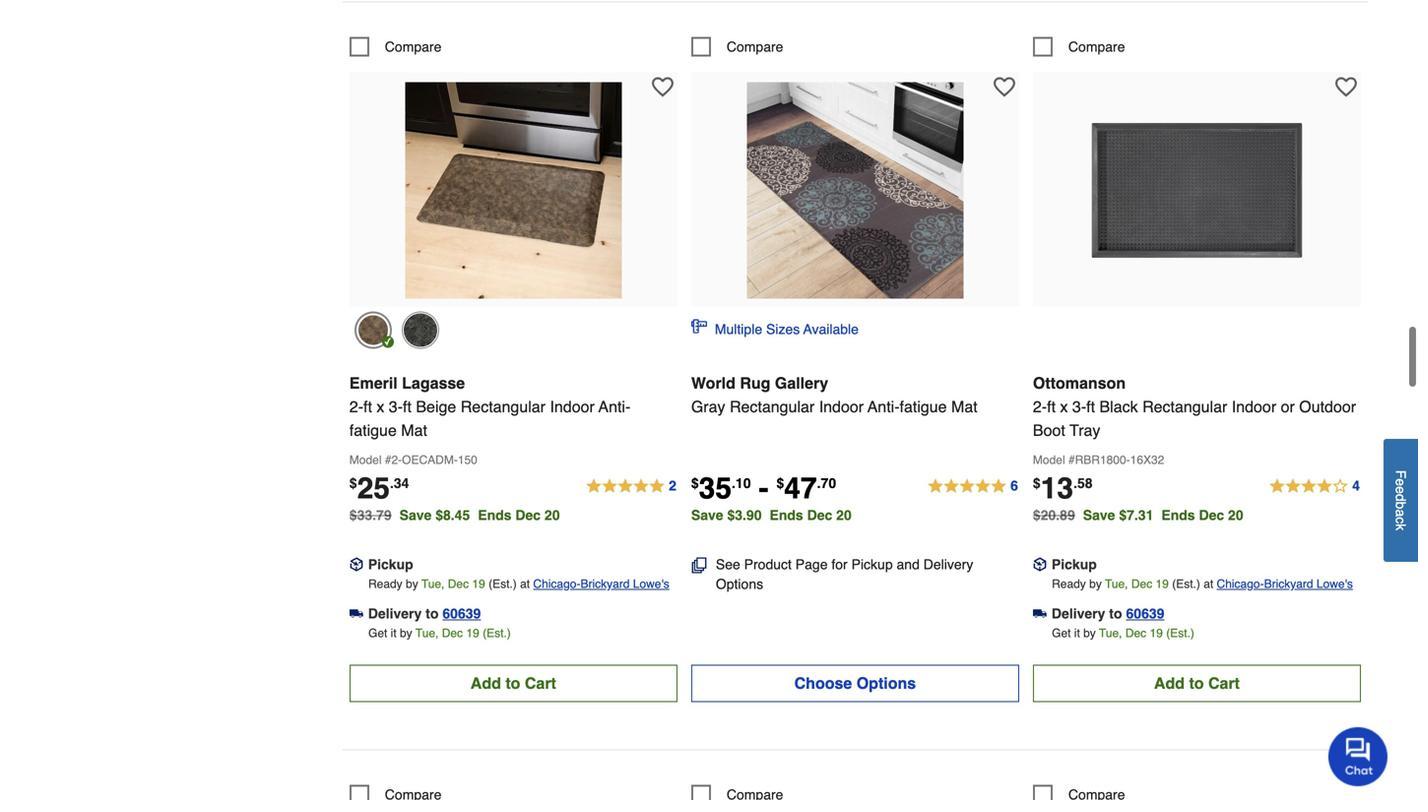 Task type: describe. For each thing, give the bounding box(es) containing it.
150
[[458, 454, 478, 467]]

mat inside world rug gallery gray rectangular indoor anti-fatigue mat
[[952, 398, 978, 416]]

for
[[832, 557, 848, 573]]

2 ends from the left
[[770, 508, 804, 523]]

2 ft from the left
[[403, 398, 412, 416]]

$20.89 save $7.31 ends dec 20
[[1033, 508, 1244, 523]]

page
[[796, 557, 828, 573]]

delivery inside the see product page for pickup and delivery options
[[924, 557, 974, 573]]

$33.79 save $8.45 ends dec 20
[[350, 508, 560, 523]]

model for 2-ft x 3-ft beige rectangular indoor anti- fatigue mat
[[350, 454, 382, 467]]

.34
[[390, 476, 409, 491]]

# for fatigue
[[385, 454, 392, 467]]

add for second add to cart button from left
[[1154, 675, 1185, 693]]

multiple sizes available
[[715, 322, 859, 337]]

16x32
[[1131, 454, 1165, 467]]

2 ends dec 20 element from the left
[[770, 508, 860, 523]]

world
[[691, 374, 736, 392]]

see
[[716, 557, 741, 573]]

tray
[[1070, 421, 1101, 440]]

compare for '5001593247' element
[[727, 39, 784, 55]]

4
[[1353, 478, 1360, 494]]

pickup image
[[1033, 558, 1047, 572]]

20 for 25
[[545, 508, 560, 523]]

5013721729 element
[[1033, 37, 1126, 56]]

actual price $13.58 element
[[1033, 472, 1093, 506]]

fatigue inside world rug gallery gray rectangular indoor anti-fatigue mat
[[900, 398, 947, 416]]

lowe's for pickup icon's chicago-brickyard lowe's button
[[1317, 578, 1353, 591]]

indoor inside ottomanson 2-ft x 3-ft black rectangular indoor or outdoor boot tray
[[1232, 398, 1277, 416]]

save $3.90 ends dec 20
[[691, 508, 852, 523]]

$33.79
[[350, 508, 392, 523]]

see product page for pickup and delivery options
[[716, 557, 974, 592]]

60639 button for chicago-brickyard lowe's button for pickup image
[[443, 604, 481, 624]]

3 ft from the left
[[1047, 398, 1056, 416]]

ends dec 20 element for 13
[[1162, 508, 1252, 523]]

2 save from the left
[[691, 508, 724, 523]]

13
[[1041, 472, 1074, 506]]

and
[[897, 557, 920, 573]]

6
[[1011, 478, 1019, 494]]

anti- inside "emeril lagasse 2-ft x 3-ft beige rectangular indoor anti- fatigue mat"
[[599, 398, 631, 416]]

available
[[804, 322, 859, 337]]

savings save $8.45 element
[[400, 508, 568, 523]]

f e e d b a c k button
[[1384, 439, 1419, 562]]

.10
[[732, 476, 751, 491]]

options inside the see product page for pickup and delivery options
[[716, 577, 764, 592]]

b
[[1393, 502, 1409, 510]]

it for truck filled icon
[[1075, 627, 1081, 641]]

ready by tue, dec 19 (est.) at chicago-brickyard lowe's for pickup icon's chicago-brickyard lowe's button
[[1052, 578, 1353, 591]]

2
[[669, 478, 677, 494]]

gallery
[[775, 374, 829, 392]]

5014232411 element
[[350, 786, 442, 801]]

multiple
[[715, 322, 763, 337]]

3 heart outline image from the left
[[1336, 76, 1357, 98]]

indoor inside "emeril lagasse 2-ft x 3-ft beige rectangular indoor anti- fatigue mat"
[[550, 398, 595, 416]]

ottomanson
[[1033, 374, 1126, 392]]

2- for 150
[[392, 454, 402, 467]]

4 stars image
[[1269, 475, 1361, 499]]

emeril lagasse 2-ft x 3-ft beige rectangular indoor anti- fatigue mat
[[350, 374, 631, 440]]

$ 35 .10 - $ 47 .70
[[691, 472, 837, 506]]

outdoor
[[1300, 398, 1357, 416]]

beige
[[416, 398, 456, 416]]

save for 25
[[400, 508, 432, 523]]

5014812181 element
[[1033, 786, 1126, 801]]

2- for x
[[350, 398, 364, 416]]

5014232361 element
[[350, 37, 442, 56]]

$ for 25
[[350, 476, 357, 491]]

emeril
[[350, 374, 398, 392]]

compare for 5013721729 element
[[1069, 39, 1126, 55]]

chat invite button image
[[1329, 727, 1389, 787]]

delivery for pickup image
[[368, 606, 422, 622]]

delivery for pickup icon
[[1052, 606, 1106, 622]]

ottomanson 2-ft x 3-ft black rectangular indoor or outdoor boot tray
[[1033, 374, 1357, 440]]

world rug gallery gray rectangular indoor anti-fatigue mat
[[691, 374, 978, 416]]

$35.10-$47.70 element
[[691, 472, 837, 506]]

2 button
[[585, 475, 678, 499]]

boot
[[1033, 421, 1066, 440]]

emeril lagasse 2-ft x 3-ft beige rectangular indoor anti-fatigue mat image
[[405, 82, 622, 299]]

pickup image
[[350, 558, 363, 572]]

ends dec 20 element for 25
[[478, 508, 568, 523]]

choose options link
[[691, 665, 1020, 703]]

rbr1800-
[[1075, 454, 1131, 467]]

2 add to cart button from the left
[[1033, 665, 1361, 703]]

$20.89
[[1033, 508, 1076, 523]]

f
[[1393, 471, 1409, 479]]

2 20 from the left
[[837, 508, 852, 523]]

truck filled image
[[1033, 607, 1047, 621]]

1 add to cart button from the left
[[350, 665, 678, 703]]

multiple sizes available link
[[691, 319, 859, 339]]

1 horizontal spatial options
[[857, 675, 916, 693]]

model # rbr1800-16x32
[[1033, 454, 1165, 467]]

choose
[[795, 675, 852, 693]]

5 stars image for 25
[[585, 475, 678, 499]]

$7.31
[[1119, 508, 1154, 523]]

delivery to 60639 for 60639 "button" associated with pickup icon's chicago-brickyard lowe's button
[[1052, 606, 1165, 622]]

3- inside "emeril lagasse 2-ft x 3-ft beige rectangular indoor anti- fatigue mat"
[[389, 398, 403, 416]]

1 heart outline image from the left
[[652, 76, 674, 98]]

indoor inside world rug gallery gray rectangular indoor anti-fatigue mat
[[819, 398, 864, 416]]

d
[[1393, 494, 1409, 502]]

savings save $7.31 element
[[1083, 508, 1252, 523]]

4 ft from the left
[[1087, 398, 1096, 416]]

save for 13
[[1083, 508, 1116, 523]]



Task type: locate. For each thing, give the bounding box(es) containing it.
anti- inside world rug gallery gray rectangular indoor anti-fatigue mat
[[868, 398, 900, 416]]

0 horizontal spatial save
[[400, 508, 432, 523]]

fatigue inside "emeril lagasse 2-ft x 3-ft beige rectangular indoor anti- fatigue mat"
[[350, 421, 397, 440]]

1 at from the left
[[520, 578, 530, 591]]

1 save from the left
[[400, 508, 432, 523]]

0 horizontal spatial x
[[377, 398, 385, 416]]

1 e from the top
[[1393, 479, 1409, 487]]

2 horizontal spatial heart outline image
[[1336, 76, 1357, 98]]

ft down the emeril
[[364, 398, 372, 416]]

0 horizontal spatial compare
[[385, 39, 442, 55]]

2 ready by tue, dec 19 (est.) at chicago-brickyard lowe's from the left
[[1052, 578, 1353, 591]]

a
[[1393, 510, 1409, 517]]

mat up 6 button
[[952, 398, 978, 416]]

rectangular up 150 on the left of page
[[461, 398, 546, 416]]

2- up boot
[[1033, 398, 1047, 416]]

1 horizontal spatial anti-
[[868, 398, 900, 416]]

oecadm-
[[402, 454, 458, 467]]

delivery right "and" at right
[[924, 557, 974, 573]]

1 horizontal spatial model
[[1033, 454, 1066, 467]]

rectangular inside world rug gallery gray rectangular indoor anti-fatigue mat
[[730, 398, 815, 416]]

mat up model # 2-oecadm-150
[[401, 421, 428, 440]]

0 horizontal spatial mat
[[401, 421, 428, 440]]

0 horizontal spatial lowe's
[[633, 578, 670, 591]]

0 horizontal spatial indoor
[[550, 398, 595, 416]]

5 stars image left '13'
[[927, 475, 1020, 499]]

1 ft from the left
[[364, 398, 372, 416]]

1 horizontal spatial save
[[691, 508, 724, 523]]

save down .58
[[1083, 508, 1116, 523]]

3 save from the left
[[1083, 508, 1116, 523]]

delivery
[[924, 557, 974, 573], [368, 606, 422, 622], [1052, 606, 1106, 622]]

2 pickup from the left
[[852, 557, 893, 573]]

20 for 13
[[1229, 508, 1244, 523]]

ft up boot
[[1047, 398, 1056, 416]]

2 horizontal spatial delivery
[[1052, 606, 1106, 622]]

1 horizontal spatial ready by tue, dec 19 (est.) at chicago-brickyard lowe's
[[1052, 578, 1353, 591]]

1 vertical spatial fatigue
[[350, 421, 397, 440]]

get for truck filled image
[[368, 627, 387, 641]]

at
[[520, 578, 530, 591], [1204, 578, 1214, 591]]

1 horizontal spatial get it by tue, dec 19 (est.)
[[1052, 627, 1195, 641]]

1 vertical spatial mat
[[401, 421, 428, 440]]

black
[[1100, 398, 1138, 416]]

ready by tue, dec 19 (est.) at chicago-brickyard lowe's down savings save $8.45 element
[[368, 578, 670, 591]]

1 horizontal spatial fatigue
[[900, 398, 947, 416]]

fatigue down the emeril
[[350, 421, 397, 440]]

1 horizontal spatial x
[[1060, 398, 1068, 416]]

0 horizontal spatial #
[[385, 454, 392, 467]]

2 rectangular from the left
[[730, 398, 815, 416]]

$ inside $ 25 .34
[[350, 476, 357, 491]]

0 horizontal spatial chicago-brickyard lowe's button
[[533, 575, 670, 594]]

19
[[472, 578, 485, 591], [1156, 578, 1169, 591], [466, 627, 480, 641], [1150, 627, 1163, 641]]

2 horizontal spatial ends dec 20 element
[[1162, 508, 1252, 523]]

.58
[[1074, 476, 1093, 491]]

2- inside "emeril lagasse 2-ft x 3-ft beige rectangular indoor anti- fatigue mat"
[[350, 398, 364, 416]]

add to cart
[[471, 675, 556, 693], [1154, 675, 1240, 693]]

$ right 2
[[691, 476, 699, 491]]

1 horizontal spatial add to cart button
[[1033, 665, 1361, 703]]

compare for 5014232361 element
[[385, 39, 442, 55]]

compare inside 5014232361 element
[[385, 39, 442, 55]]

heart outline image
[[652, 76, 674, 98], [994, 76, 1016, 98], [1336, 76, 1357, 98]]

delivery right truck filled image
[[368, 606, 422, 622]]

model # 2-oecadm-150
[[350, 454, 478, 467]]

0 vertical spatial fatigue
[[900, 398, 947, 416]]

2-
[[350, 398, 364, 416], [1033, 398, 1047, 416], [392, 454, 402, 467]]

brickyard
[[581, 578, 630, 591], [1265, 578, 1314, 591]]

2 model from the left
[[1033, 454, 1066, 467]]

1 x from the left
[[377, 398, 385, 416]]

options right choose
[[857, 675, 916, 693]]

(est.)
[[489, 578, 517, 591], [1173, 578, 1201, 591], [483, 627, 511, 641], [1167, 627, 1195, 641]]

3- inside ottomanson 2-ft x 3-ft black rectangular indoor or outdoor boot tray
[[1073, 398, 1087, 416]]

options
[[716, 577, 764, 592], [857, 675, 916, 693]]

get for truck filled icon
[[1052, 627, 1071, 641]]

$ right 6
[[1033, 476, 1041, 491]]

ends dec 20 element down 47
[[770, 508, 860, 523]]

3- down the emeril
[[389, 398, 403, 416]]

ready for pickup icon
[[1052, 578, 1086, 591]]

pickup for pickup icon
[[1052, 557, 1097, 573]]

#
[[385, 454, 392, 467], [1069, 454, 1075, 467]]

ends down 47
[[770, 508, 804, 523]]

at for chicago-brickyard lowe's button for pickup image
[[520, 578, 530, 591]]

2- down the emeril
[[350, 398, 364, 416]]

$ 25 .34
[[350, 472, 409, 506]]

chicago-brickyard lowe's button for pickup icon
[[1217, 575, 1353, 594]]

model up '13'
[[1033, 454, 1066, 467]]

1 model from the left
[[350, 454, 382, 467]]

# for boot
[[1069, 454, 1075, 467]]

x inside "emeril lagasse 2-ft x 3-ft beige rectangular indoor anti- fatigue mat"
[[377, 398, 385, 416]]

2- up .34
[[392, 454, 402, 467]]

x up boot
[[1060, 398, 1068, 416]]

0 horizontal spatial get it by tue, dec 19 (est.)
[[368, 627, 511, 641]]

2 e from the top
[[1393, 487, 1409, 494]]

2 heart outline image from the left
[[994, 76, 1016, 98]]

$8.45
[[436, 508, 470, 523]]

0 vertical spatial mat
[[952, 398, 978, 416]]

0 horizontal spatial delivery to 60639
[[368, 606, 481, 622]]

0 vertical spatial options
[[716, 577, 764, 592]]

$ up was price $33.79 element
[[350, 476, 357, 491]]

savings save $3.90 element
[[691, 508, 860, 523]]

chicago- for chicago-brickyard lowe's button for pickup image
[[533, 578, 581, 591]]

2 indoor from the left
[[819, 398, 864, 416]]

lowe's for chicago-brickyard lowe's button for pickup image
[[633, 578, 670, 591]]

0 horizontal spatial add to cart button
[[350, 665, 678, 703]]

1 it from the left
[[391, 627, 397, 641]]

1 get it by tue, dec 19 (est.) from the left
[[368, 627, 511, 641]]

1 horizontal spatial delivery
[[924, 557, 974, 573]]

2 horizontal spatial 2-
[[1033, 398, 1047, 416]]

2 horizontal spatial indoor
[[1232, 398, 1277, 416]]

pickup right pickup image
[[368, 557, 413, 573]]

2 horizontal spatial save
[[1083, 508, 1116, 523]]

1 chicago- from the left
[[533, 578, 581, 591]]

2 60639 from the left
[[1127, 606, 1165, 622]]

k
[[1393, 524, 1409, 531]]

1 ends dec 20 element from the left
[[478, 508, 568, 523]]

2 60639 button from the left
[[1127, 604, 1165, 624]]

1 horizontal spatial 5 stars image
[[927, 475, 1020, 499]]

was price $33.79 element
[[350, 503, 400, 523]]

0 horizontal spatial at
[[520, 578, 530, 591]]

60639 button
[[443, 604, 481, 624], [1127, 604, 1165, 624]]

0 horizontal spatial cart
[[525, 675, 556, 693]]

2 it from the left
[[1075, 627, 1081, 641]]

60639 for 60639 "button" associated with pickup icon's chicago-brickyard lowe's button
[[1127, 606, 1165, 622]]

0 horizontal spatial options
[[716, 577, 764, 592]]

0 horizontal spatial add
[[471, 675, 501, 693]]

1 ends from the left
[[478, 508, 512, 523]]

pickup right pickup icon
[[1052, 557, 1097, 573]]

0 horizontal spatial it
[[391, 627, 397, 641]]

brickyard for pickup image
[[581, 578, 630, 591]]

1 horizontal spatial #
[[1069, 454, 1075, 467]]

1 indoor from the left
[[550, 398, 595, 416]]

mat
[[952, 398, 978, 416], [401, 421, 428, 440]]

1 anti- from the left
[[599, 398, 631, 416]]

1 horizontal spatial get
[[1052, 627, 1071, 641]]

at down savings save $7.31 element
[[1204, 578, 1214, 591]]

2 5 stars image from the left
[[927, 475, 1020, 499]]

ends for 25
[[478, 508, 512, 523]]

1 horizontal spatial 3-
[[1073, 398, 1087, 416]]

5 stars image containing 6
[[927, 475, 1020, 499]]

0 horizontal spatial pickup
[[368, 557, 413, 573]]

fatigue up 6 button
[[900, 398, 947, 416]]

60639
[[443, 606, 481, 622], [1127, 606, 1165, 622]]

mat inside "emeril lagasse 2-ft x 3-ft beige rectangular indoor anti- fatigue mat"
[[401, 421, 428, 440]]

0 horizontal spatial get
[[368, 627, 387, 641]]

1 horizontal spatial rectangular
[[730, 398, 815, 416]]

pickup for pickup image
[[368, 557, 413, 573]]

1 compare from the left
[[385, 39, 442, 55]]

$3.90
[[727, 508, 762, 523]]

0 horizontal spatial 5 stars image
[[585, 475, 678, 499]]

model up 25
[[350, 454, 382, 467]]

1 $ from the left
[[350, 476, 357, 491]]

f e e d b a c k
[[1393, 471, 1409, 531]]

3 $ from the left
[[777, 476, 784, 491]]

ends dec 20 element
[[478, 508, 568, 523], [770, 508, 860, 523], [1162, 508, 1252, 523]]

ends dec 20 element right $8.45
[[478, 508, 568, 523]]

2 x from the left
[[1060, 398, 1068, 416]]

1 horizontal spatial chicago-brickyard lowe's button
[[1217, 575, 1353, 594]]

1 horizontal spatial brickyard
[[1265, 578, 1314, 591]]

1 5 stars image from the left
[[585, 475, 678, 499]]

2 horizontal spatial compare
[[1069, 39, 1126, 55]]

anti-
[[599, 398, 631, 416], [868, 398, 900, 416]]

add
[[471, 675, 501, 693], [1154, 675, 1185, 693]]

rectangular inside "emeril lagasse 2-ft x 3-ft beige rectangular indoor anti- fatigue mat"
[[461, 398, 546, 416]]

0 horizontal spatial 60639 button
[[443, 604, 481, 624]]

1 horizontal spatial ready
[[1052, 578, 1086, 591]]

was price $20.89 element
[[1033, 503, 1083, 523]]

it for truck filled image
[[391, 627, 397, 641]]

tue,
[[422, 578, 445, 591], [1105, 578, 1128, 591], [416, 627, 439, 641], [1099, 627, 1123, 641]]

get it by tue, dec 19 (est.) for 60639 "button" associated with pickup icon's chicago-brickyard lowe's button
[[1052, 627, 1195, 641]]

1 horizontal spatial 60639
[[1127, 606, 1165, 622]]

1 horizontal spatial add to cart
[[1154, 675, 1240, 693]]

compare inside 5013721729 element
[[1069, 39, 1126, 55]]

delivery to 60639 right truck filled image
[[368, 606, 481, 622]]

0 horizontal spatial 3-
[[389, 398, 403, 416]]

e up b
[[1393, 487, 1409, 494]]

rectangular inside ottomanson 2-ft x 3-ft black rectangular indoor or outdoor boot tray
[[1143, 398, 1228, 416]]

ready
[[368, 578, 403, 591], [1052, 578, 1086, 591]]

2 horizontal spatial pickup
[[1052, 557, 1097, 573]]

1 ready by tue, dec 19 (est.) at chicago-brickyard lowe's from the left
[[368, 578, 670, 591]]

sizes
[[766, 322, 800, 337]]

save down .34
[[400, 508, 432, 523]]

world rug gallery gray rectangular indoor anti-fatigue mat image
[[747, 82, 964, 299]]

2 delivery to 60639 from the left
[[1052, 606, 1165, 622]]

2 horizontal spatial ends
[[1162, 508, 1196, 523]]

2 $ from the left
[[691, 476, 699, 491]]

lowe's
[[633, 578, 670, 591], [1317, 578, 1353, 591]]

delivery right truck filled icon
[[1052, 606, 1106, 622]]

$ 13 .58
[[1033, 472, 1093, 506]]

at down savings save $8.45 element
[[520, 578, 530, 591]]

1 add from the left
[[471, 675, 501, 693]]

2 # from the left
[[1069, 454, 1075, 467]]

1 horizontal spatial add
[[1154, 675, 1185, 693]]

5 stars image for 35
[[927, 475, 1020, 499]]

choose options
[[795, 675, 916, 693]]

$ for 13
[[1033, 476, 1041, 491]]

get
[[368, 627, 387, 641], [1052, 627, 1071, 641]]

1 horizontal spatial ends
[[770, 508, 804, 523]]

c
[[1393, 517, 1409, 524]]

chicago-
[[533, 578, 581, 591], [1217, 578, 1265, 591]]

2 horizontal spatial rectangular
[[1143, 398, 1228, 416]]

delivery to 60639
[[368, 606, 481, 622], [1052, 606, 1165, 622]]

gray
[[691, 398, 726, 416]]

60639 for 60639 "button" associated with chicago-brickyard lowe's button for pickup image
[[443, 606, 481, 622]]

2 get it by tue, dec 19 (est.) from the left
[[1052, 627, 1195, 641]]

1 brickyard from the left
[[581, 578, 630, 591]]

chicago-brickyard lowe's button for pickup image
[[533, 575, 670, 594]]

indoor
[[550, 398, 595, 416], [819, 398, 864, 416], [1232, 398, 1277, 416]]

2 get from the left
[[1052, 627, 1071, 641]]

3 pickup from the left
[[1052, 557, 1097, 573]]

2 anti- from the left
[[868, 398, 900, 416]]

ends dec 20 element right $7.31
[[1162, 508, 1252, 523]]

ft left beige
[[403, 398, 412, 416]]

25
[[357, 472, 390, 506]]

cart
[[525, 675, 556, 693], [1209, 675, 1240, 693]]

5014232425 element
[[691, 786, 784, 801]]

0 horizontal spatial ends dec 20 element
[[478, 508, 568, 523]]

x down the emeril
[[377, 398, 385, 416]]

1 horizontal spatial delivery to 60639
[[1052, 606, 1165, 622]]

pickup inside the see product page for pickup and delivery options
[[852, 557, 893, 573]]

3 compare from the left
[[1069, 39, 1126, 55]]

pickup
[[368, 557, 413, 573], [852, 557, 893, 573], [1052, 557, 1097, 573]]

pickup right the for
[[852, 557, 893, 573]]

chicago-brickyard lowe's button
[[533, 575, 670, 594], [1217, 575, 1353, 594]]

1 60639 button from the left
[[443, 604, 481, 624]]

1 horizontal spatial 20
[[837, 508, 852, 523]]

1 lowe's from the left
[[633, 578, 670, 591]]

1 horizontal spatial ends dec 20 element
[[770, 508, 860, 523]]

2 chicago- from the left
[[1217, 578, 1265, 591]]

chicago- for pickup icon's chicago-brickyard lowe's button
[[1217, 578, 1265, 591]]

2 compare from the left
[[727, 39, 784, 55]]

3 indoor from the left
[[1232, 398, 1277, 416]]

0 horizontal spatial 2-
[[350, 398, 364, 416]]

5001593247 element
[[691, 37, 784, 56]]

1 chicago-brickyard lowe's button from the left
[[533, 575, 670, 594]]

ends right $7.31
[[1162, 508, 1196, 523]]

rug
[[740, 374, 771, 392]]

by
[[406, 578, 418, 591], [1090, 578, 1102, 591], [400, 627, 412, 641], [1084, 627, 1096, 641]]

brickyard for pickup icon
[[1265, 578, 1314, 591]]

1 horizontal spatial lowe's
[[1317, 578, 1353, 591]]

4 button
[[1269, 475, 1361, 499]]

product
[[744, 557, 792, 573]]

ready for pickup image
[[368, 578, 403, 591]]

2 add to cart from the left
[[1154, 675, 1240, 693]]

rectangular down rug
[[730, 398, 815, 416]]

1 ready from the left
[[368, 578, 403, 591]]

1 horizontal spatial it
[[1075, 627, 1081, 641]]

5 stars image
[[585, 475, 678, 499], [927, 475, 1020, 499]]

3 ends from the left
[[1162, 508, 1196, 523]]

1 horizontal spatial mat
[[952, 398, 978, 416]]

ready down $33.79
[[368, 578, 403, 591]]

2 ready from the left
[[1052, 578, 1086, 591]]

1 horizontal spatial compare
[[727, 39, 784, 55]]

60639 button for pickup icon's chicago-brickyard lowe's button
[[1127, 604, 1165, 624]]

-
[[759, 472, 769, 506]]

2- inside ottomanson 2-ft x 3-ft black rectangular indoor or outdoor boot tray
[[1033, 398, 1047, 416]]

ft
[[364, 398, 372, 416], [403, 398, 412, 416], [1047, 398, 1056, 416], [1087, 398, 1096, 416]]

ends for 13
[[1162, 508, 1196, 523]]

0 horizontal spatial 20
[[545, 508, 560, 523]]

1 20 from the left
[[545, 508, 560, 523]]

0 horizontal spatial anti-
[[599, 398, 631, 416]]

1 # from the left
[[385, 454, 392, 467]]

or
[[1281, 398, 1295, 416]]

0 horizontal spatial ready by tue, dec 19 (est.) at chicago-brickyard lowe's
[[368, 578, 670, 591]]

ft up tray
[[1087, 398, 1096, 416]]

1 horizontal spatial pickup
[[852, 557, 893, 573]]

1 horizontal spatial cart
[[1209, 675, 1240, 693]]

0 horizontal spatial 60639
[[443, 606, 481, 622]]

e
[[1393, 479, 1409, 487], [1393, 487, 1409, 494]]

2 at from the left
[[1204, 578, 1214, 591]]

model
[[350, 454, 382, 467], [1033, 454, 1066, 467]]

1 60639 from the left
[[443, 606, 481, 622]]

2 lowe's from the left
[[1317, 578, 1353, 591]]

1 add to cart from the left
[[471, 675, 556, 693]]

at for pickup icon's chicago-brickyard lowe's button
[[1204, 578, 1214, 591]]

$ for 35
[[691, 476, 699, 491]]

ends right $8.45
[[478, 508, 512, 523]]

1 pickup from the left
[[368, 557, 413, 573]]

it
[[391, 627, 397, 641], [1075, 627, 1081, 641]]

3 rectangular from the left
[[1143, 398, 1228, 416]]

0 horizontal spatial fatigue
[[350, 421, 397, 440]]

ends
[[478, 508, 512, 523], [770, 508, 804, 523], [1162, 508, 1196, 523]]

espresso image
[[402, 312, 439, 349]]

options down see
[[716, 577, 764, 592]]

2 cart from the left
[[1209, 675, 1240, 693]]

2 horizontal spatial 20
[[1229, 508, 1244, 523]]

0 horizontal spatial ends
[[478, 508, 512, 523]]

compare
[[385, 39, 442, 55], [727, 39, 784, 55], [1069, 39, 1126, 55]]

# up .34
[[385, 454, 392, 467]]

$ right - on the bottom of the page
[[777, 476, 784, 491]]

1 3- from the left
[[389, 398, 403, 416]]

2 chicago-brickyard lowe's button from the left
[[1217, 575, 1353, 594]]

compare inside '5001593247' element
[[727, 39, 784, 55]]

1 delivery to 60639 from the left
[[368, 606, 481, 622]]

lagasse
[[402, 374, 465, 392]]

1 horizontal spatial chicago-
[[1217, 578, 1265, 591]]

fatigue
[[900, 398, 947, 416], [350, 421, 397, 440]]

0 horizontal spatial chicago-
[[533, 578, 581, 591]]

get it by tue, dec 19 (est.)
[[368, 627, 511, 641], [1052, 627, 1195, 641]]

3 ends dec 20 element from the left
[[1162, 508, 1252, 523]]

0 horizontal spatial delivery
[[368, 606, 422, 622]]

ottomanson 2-ft x 3-ft black rectangular indoor or outdoor boot tray image
[[1089, 82, 1306, 299]]

1 get from the left
[[368, 627, 387, 641]]

35
[[699, 472, 732, 506]]

47
[[784, 472, 817, 506]]

ready by tue, dec 19 (est.) at chicago-brickyard lowe's down savings save $7.31 element
[[1052, 578, 1353, 591]]

1 rectangular from the left
[[461, 398, 546, 416]]

0 horizontal spatial model
[[350, 454, 382, 467]]

truck filled image
[[350, 607, 363, 621]]

x inside ottomanson 2-ft x 3-ft black rectangular indoor or outdoor boot tray
[[1060, 398, 1068, 416]]

5 stars image left 35
[[585, 475, 678, 499]]

4 $ from the left
[[1033, 476, 1041, 491]]

delivery to 60639 for 60639 "button" associated with chicago-brickyard lowe's button for pickup image
[[368, 606, 481, 622]]

1 horizontal spatial indoor
[[819, 398, 864, 416]]

3 20 from the left
[[1229, 508, 1244, 523]]

2 brickyard from the left
[[1265, 578, 1314, 591]]

e up d
[[1393, 479, 1409, 487]]

5 stars image containing 2
[[585, 475, 678, 499]]

add for 2nd add to cart button from the right
[[471, 675, 501, 693]]

beige image
[[354, 312, 392, 349]]

3- down 'ottomanson'
[[1073, 398, 1087, 416]]

get it by tue, dec 19 (est.) for 60639 "button" associated with chicago-brickyard lowe's button for pickup image
[[368, 627, 511, 641]]

0 horizontal spatial heart outline image
[[652, 76, 674, 98]]

6 button
[[927, 475, 1020, 499]]

1 horizontal spatial 2-
[[392, 454, 402, 467]]

save
[[400, 508, 432, 523], [691, 508, 724, 523], [1083, 508, 1116, 523]]

add to cart button
[[350, 665, 678, 703], [1033, 665, 1361, 703]]

0 horizontal spatial rectangular
[[461, 398, 546, 416]]

0 horizontal spatial brickyard
[[581, 578, 630, 591]]

ready by tue, dec 19 (est.) at chicago-brickyard lowe's
[[368, 578, 670, 591], [1052, 578, 1353, 591]]

1 horizontal spatial 60639 button
[[1127, 604, 1165, 624]]

1 horizontal spatial at
[[1204, 578, 1214, 591]]

$ inside the $ 13 .58
[[1033, 476, 1041, 491]]

actual price $25.34 element
[[350, 472, 409, 506]]

rectangular up 16x32 at the right of the page
[[1143, 398, 1228, 416]]

0 horizontal spatial add to cart
[[471, 675, 556, 693]]

0 horizontal spatial ready
[[368, 578, 403, 591]]

1 vertical spatial options
[[857, 675, 916, 693]]

1 horizontal spatial heart outline image
[[994, 76, 1016, 98]]

delivery to 60639 right truck filled icon
[[1052, 606, 1165, 622]]

ready down $20.89
[[1052, 578, 1086, 591]]

save down 35
[[691, 508, 724, 523]]

ready by tue, dec 19 (est.) at chicago-brickyard lowe's for chicago-brickyard lowe's button for pickup image
[[368, 578, 670, 591]]

model for 2-ft x 3-ft black rectangular indoor or outdoor boot tray
[[1033, 454, 1066, 467]]

.70
[[817, 476, 837, 491]]

1 cart from the left
[[525, 675, 556, 693]]

# up .58
[[1069, 454, 1075, 467]]

2 3- from the left
[[1073, 398, 1087, 416]]

2 add from the left
[[1154, 675, 1185, 693]]



Task type: vqa. For each thing, say whether or not it's contained in the screenshot.
fourth ft from right
yes



